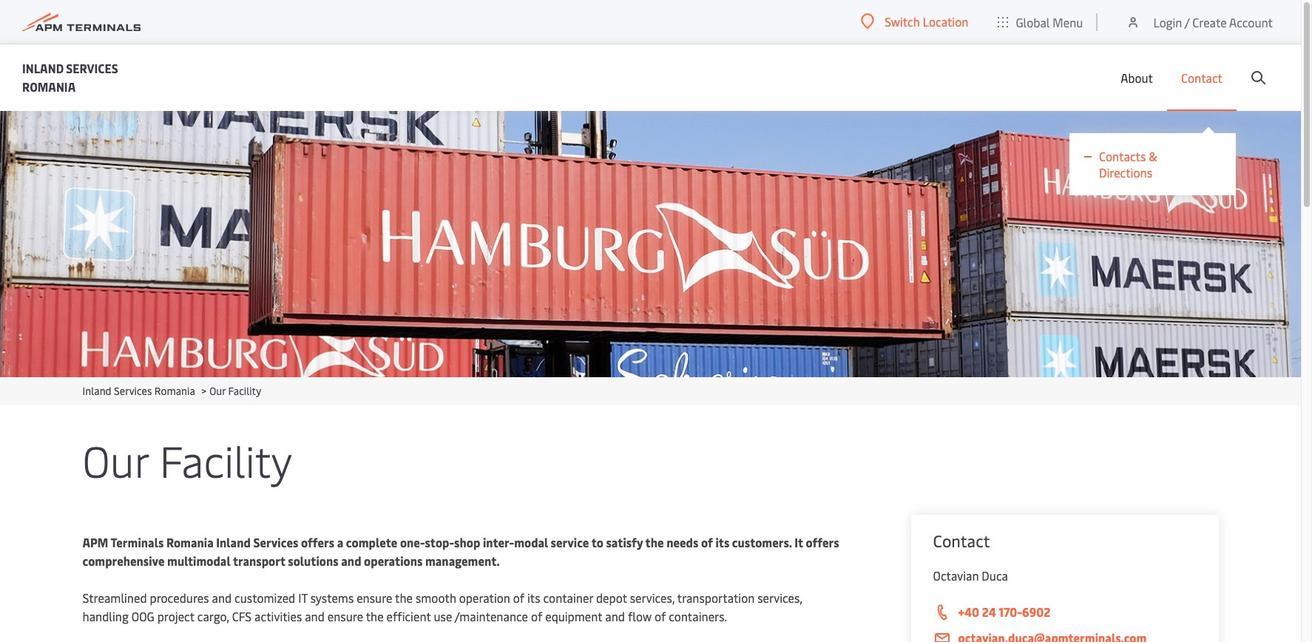 Task type: vqa. For each thing, say whether or not it's contained in the screenshot.
smooth
yes



Task type: locate. For each thing, give the bounding box(es) containing it.
/maintenance
[[455, 608, 528, 625]]

1 vertical spatial inland
[[83, 384, 111, 398]]

of
[[701, 534, 713, 551], [513, 590, 525, 606], [531, 608, 543, 625], [655, 608, 666, 625]]

1 horizontal spatial services,
[[758, 590, 803, 606]]

transport
[[233, 553, 285, 569]]

1 vertical spatial ensure
[[328, 608, 363, 625]]

2 horizontal spatial inland
[[216, 534, 251, 551]]

operation
[[459, 590, 511, 606]]

1 horizontal spatial the
[[395, 590, 413, 606]]

one-
[[400, 534, 425, 551]]

0 vertical spatial the
[[646, 534, 664, 551]]

contact up octavian
[[934, 530, 991, 552]]

contact down login / create account link
[[1182, 70, 1223, 86]]

to
[[592, 534, 604, 551]]

2 vertical spatial services
[[253, 534, 298, 551]]

of right flow
[[655, 608, 666, 625]]

1 vertical spatial our
[[83, 431, 149, 489]]

container
[[544, 590, 594, 606]]

and
[[341, 553, 362, 569], [212, 590, 232, 606], [305, 608, 325, 625], [606, 608, 625, 625]]

2 horizontal spatial the
[[646, 534, 664, 551]]

inter-
[[483, 534, 514, 551]]

apm
[[83, 534, 108, 551]]

facility down >
[[160, 431, 292, 489]]

its left container
[[528, 590, 541, 606]]

facility right >
[[228, 384, 261, 398]]

0 vertical spatial inland
[[22, 60, 63, 76]]

the left needs
[[646, 534, 664, 551]]

its inside the streamlined procedures and customized it systems ensure the smooth operation of its container depot services, transportation services, handling oog project cargo, cfs activities and ensure the efficient use /maintenance of equipment and flow of containers.
[[528, 590, 541, 606]]

romania for apm terminals romania inland services offers a complete one-stop-shop inter-modal service to satisfy the needs of its customers. it offers comprehensive multimodal transport solutions and operations management.
[[166, 534, 214, 551]]

its left customers.
[[716, 534, 730, 551]]

0 vertical spatial services
[[66, 60, 118, 76]]

170-
[[999, 604, 1023, 620]]

1 horizontal spatial our
[[210, 384, 226, 398]]

1 vertical spatial the
[[395, 590, 413, 606]]

1 horizontal spatial contact
[[1182, 70, 1223, 86]]

1 vertical spatial contact
[[934, 530, 991, 552]]

customized
[[235, 590, 295, 606]]

our
[[210, 384, 226, 398], [83, 431, 149, 489]]

login / create account
[[1154, 14, 1274, 30]]

the
[[646, 534, 664, 551], [395, 590, 413, 606], [366, 608, 384, 625]]

0 vertical spatial its
[[716, 534, 730, 551]]

0 horizontal spatial offers
[[301, 534, 335, 551]]

romania inside inland services romania
[[22, 78, 76, 95]]

0 horizontal spatial services,
[[630, 590, 675, 606]]

multimodal
[[167, 553, 231, 569]]

of up /maintenance
[[513, 590, 525, 606]]

and down it
[[305, 608, 325, 625]]

inland inside apm terminals romania inland services offers a complete one-stop-shop inter-modal service to satisfy the needs of its customers. it offers comprehensive multimodal transport solutions and operations management.
[[216, 534, 251, 551]]

1 vertical spatial its
[[528, 590, 541, 606]]

of left equipment
[[531, 608, 543, 625]]

contact
[[1182, 70, 1223, 86], [934, 530, 991, 552]]

romania inside apm terminals romania inland services offers a complete one-stop-shop inter-modal service to satisfy the needs of its customers. it offers comprehensive multimodal transport solutions and operations management.
[[166, 534, 214, 551]]

1 horizontal spatial its
[[716, 534, 730, 551]]

1 vertical spatial facility
[[160, 431, 292, 489]]

2 offers from the left
[[806, 534, 840, 551]]

contacts & directions
[[1100, 148, 1158, 181]]

1 horizontal spatial offers
[[806, 534, 840, 551]]

inland services romania link
[[22, 59, 141, 96], [83, 384, 195, 398]]

inland
[[22, 60, 63, 76], [83, 384, 111, 398], [216, 534, 251, 551]]

efficient
[[387, 608, 431, 625]]

2 vertical spatial the
[[366, 608, 384, 625]]

offers up the solutions
[[301, 534, 335, 551]]

facility
[[228, 384, 261, 398], [160, 431, 292, 489]]

1 horizontal spatial inland
[[83, 384, 111, 398]]

inland services romania
[[22, 60, 118, 95]]

1 vertical spatial services
[[114, 384, 152, 398]]

0 vertical spatial facility
[[228, 384, 261, 398]]

ensure up efficient
[[357, 590, 393, 606]]

ensure
[[357, 590, 393, 606], [328, 608, 363, 625]]

0 horizontal spatial its
[[528, 590, 541, 606]]

services inside inland services romania
[[66, 60, 118, 76]]

0 vertical spatial romania
[[22, 78, 76, 95]]

streamlined procedures and customized it systems ensure the smooth operation of its container depot services, transportation services, handling oog project cargo, cfs activities and ensure the efficient use /maintenance of equipment and flow of containers.
[[83, 590, 803, 625]]

needs
[[667, 534, 699, 551]]

services, up flow
[[630, 590, 675, 606]]

of right needs
[[701, 534, 713, 551]]

0 vertical spatial our
[[210, 384, 226, 398]]

switch
[[885, 13, 920, 30]]

use
[[434, 608, 452, 625]]

systems
[[311, 590, 354, 606]]

0 horizontal spatial our
[[83, 431, 149, 489]]

1 vertical spatial inland services romania link
[[83, 384, 195, 398]]

romania
[[22, 78, 76, 95], [155, 384, 195, 398], [166, 534, 214, 551]]

inland inside inland services romania
[[22, 60, 63, 76]]

handling
[[83, 608, 129, 625]]

the left efficient
[[366, 608, 384, 625]]

0 horizontal spatial inland
[[22, 60, 63, 76]]

ensure down systems
[[328, 608, 363, 625]]

2 vertical spatial romania
[[166, 534, 214, 551]]

operations
[[364, 553, 423, 569]]

and down 'a' at the left of page
[[341, 553, 362, 569]]

services, down customers.
[[758, 590, 803, 606]]

services
[[66, 60, 118, 76], [114, 384, 152, 398], [253, 534, 298, 551]]

about
[[1121, 70, 1154, 86]]

1 vertical spatial romania
[[155, 384, 195, 398]]

menu
[[1053, 14, 1084, 30]]

the up efficient
[[395, 590, 413, 606]]

and down depot
[[606, 608, 625, 625]]

offers right it
[[806, 534, 840, 551]]

2 vertical spatial inland
[[216, 534, 251, 551]]

account
[[1230, 14, 1274, 30]]

a
[[337, 534, 344, 551]]

cargo,
[[197, 608, 229, 625]]

switch location button
[[862, 13, 969, 30]]

cfs
[[232, 608, 252, 625]]

its
[[716, 534, 730, 551], [528, 590, 541, 606]]

inland for inland services romania
[[22, 60, 63, 76]]

services,
[[630, 590, 675, 606], [758, 590, 803, 606]]

0 vertical spatial contact
[[1182, 70, 1223, 86]]

inland for inland services romania > our facility
[[83, 384, 111, 398]]

0 vertical spatial ensure
[[357, 590, 393, 606]]

offers
[[301, 534, 335, 551], [806, 534, 840, 551]]

management.
[[425, 553, 500, 569]]

&
[[1149, 148, 1158, 164]]



Task type: describe. For each thing, give the bounding box(es) containing it.
romania for inland services romania > our facility
[[155, 384, 195, 398]]

romania for inland services romania
[[22, 78, 76, 95]]

contacts & directions link
[[1085, 148, 1207, 181]]

depot
[[596, 590, 627, 606]]

location
[[923, 13, 969, 30]]

inland services romania > our facility
[[83, 384, 261, 398]]

its inside apm terminals romania inland services offers a complete one-stop-shop inter-modal service to satisfy the needs of its customers. it offers comprehensive multimodal transport solutions and operations management.
[[716, 534, 730, 551]]

containers.
[[669, 608, 727, 625]]

our facility
[[83, 431, 292, 489]]

contacts
[[1100, 148, 1147, 164]]

about button
[[1121, 44, 1154, 111]]

equipment
[[546, 608, 603, 625]]

flow
[[628, 608, 652, 625]]

project
[[157, 608, 195, 625]]

of inside apm terminals romania inland services offers a complete one-stop-shop inter-modal service to satisfy the needs of its customers. it offers comprehensive multimodal transport solutions and operations management.
[[701, 534, 713, 551]]

2 services, from the left
[[758, 590, 803, 606]]

shop
[[454, 534, 481, 551]]

it
[[795, 534, 804, 551]]

0 horizontal spatial contact
[[934, 530, 991, 552]]

it
[[298, 590, 308, 606]]

services for inland services romania
[[66, 60, 118, 76]]

24
[[983, 604, 997, 620]]

procedures
[[150, 590, 209, 606]]

login
[[1154, 14, 1183, 30]]

and inside apm terminals romania inland services offers a complete one-stop-shop inter-modal service to satisfy the needs of its customers. it offers comprehensive multimodal transport solutions and operations management.
[[341, 553, 362, 569]]

comprehensive
[[83, 553, 165, 569]]

login / create account link
[[1127, 0, 1274, 44]]

contact button
[[1182, 44, 1223, 111]]

octavian duca
[[934, 568, 1009, 584]]

modal service
[[514, 534, 589, 551]]

stop-
[[425, 534, 454, 551]]

the inside apm terminals romania inland services offers a complete one-stop-shop inter-modal service to satisfy the needs of its customers. it offers comprehensive multimodal transport solutions and operations management.
[[646, 534, 664, 551]]

oog
[[132, 608, 154, 625]]

satisfy
[[606, 534, 643, 551]]

switch location
[[885, 13, 969, 30]]

create
[[1193, 14, 1227, 30]]

1 offers from the left
[[301, 534, 335, 551]]

solutions
[[288, 553, 339, 569]]

transportation
[[678, 590, 755, 606]]

+40
[[959, 604, 980, 620]]

and up cargo,
[[212, 590, 232, 606]]

0 vertical spatial inland services romania link
[[22, 59, 141, 96]]

terminals
[[111, 534, 164, 551]]

global menu
[[1016, 14, 1084, 30]]

duca
[[982, 568, 1009, 584]]

services for inland services romania > our facility
[[114, 384, 152, 398]]

streamlined
[[83, 590, 147, 606]]

directions
[[1100, 164, 1153, 181]]

activities
[[255, 608, 302, 625]]

smooth
[[416, 590, 457, 606]]

octavian
[[934, 568, 979, 584]]

global menu button
[[984, 0, 1099, 44]]

complete
[[346, 534, 398, 551]]

>
[[201, 384, 207, 398]]

customers.
[[733, 534, 792, 551]]

6902
[[1023, 604, 1051, 620]]

romania of 2 image
[[0, 111, 1302, 377]]

global
[[1016, 14, 1051, 30]]

1 services, from the left
[[630, 590, 675, 606]]

apm terminals romania inland services offers a complete one-stop-shop inter-modal service to satisfy the needs of its customers. it offers comprehensive multimodal transport solutions and operations management.
[[83, 534, 840, 569]]

0 horizontal spatial the
[[366, 608, 384, 625]]

services inside apm terminals romania inland services offers a complete one-stop-shop inter-modal service to satisfy the needs of its customers. it offers comprehensive multimodal transport solutions and operations management.
[[253, 534, 298, 551]]

+40 24 170-6902
[[959, 604, 1051, 620]]

/
[[1185, 14, 1190, 30]]

+40 24 170-6902 link
[[934, 603, 1197, 622]]



